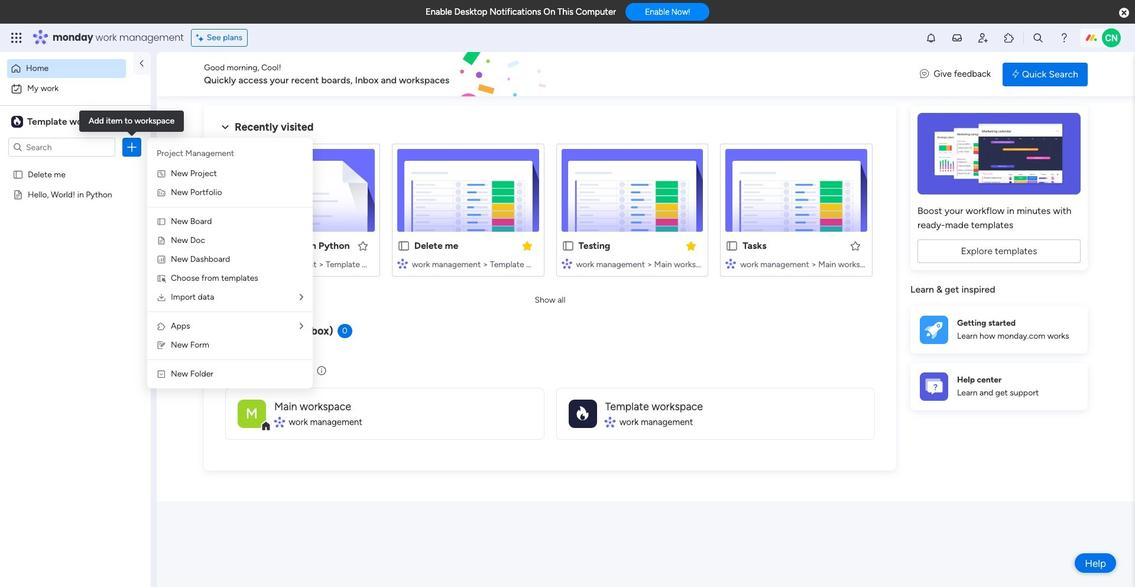 Task type: locate. For each thing, give the bounding box(es) containing it.
workspace image
[[11, 115, 23, 128], [14, 115, 21, 128], [238, 399, 266, 428], [568, 399, 597, 428], [577, 403, 589, 424]]

menu
[[147, 138, 313, 388]]

notifications image
[[925, 32, 937, 44]]

0 horizontal spatial add to favorites image
[[357, 240, 369, 252]]

cool name image
[[1102, 28, 1121, 47]]

1 horizontal spatial add to favorites image
[[850, 240, 861, 252]]

quick search results list box
[[218, 134, 882, 291]]

new folder image
[[157, 369, 166, 379]]

invite members image
[[977, 32, 989, 44]]

help center element
[[910, 363, 1088, 410]]

0 vertical spatial option
[[7, 59, 126, 78]]

1 horizontal spatial remove from favorites image
[[685, 240, 697, 252]]

1 horizontal spatial public board image
[[726, 239, 739, 252]]

1 remove from favorites image from the left
[[521, 240, 533, 252]]

0 element
[[337, 324, 352, 338]]

service icon image
[[157, 236, 166, 245]]

2 remove from favorites image from the left
[[685, 240, 697, 252]]

remove from favorites image for the rightmost public board icon
[[685, 240, 697, 252]]

help image
[[1058, 32, 1070, 44]]

0 horizontal spatial remove from favorites image
[[521, 240, 533, 252]]

apps image
[[157, 322, 166, 331]]

new project image
[[157, 169, 166, 179]]

list box
[[0, 162, 151, 364]]

close my workspaces image
[[218, 364, 232, 378]]

1 vertical spatial public board image
[[726, 239, 739, 252]]

add to favorites image
[[357, 240, 369, 252], [850, 240, 861, 252]]

getting started element
[[910, 306, 1088, 353]]

2 vertical spatial option
[[0, 163, 151, 166]]

new portfolio image
[[157, 188, 166, 197]]

0 horizontal spatial public board image
[[12, 189, 24, 200]]

new dashboard image
[[157, 255, 166, 264]]

remove from favorites image
[[521, 240, 533, 252], [685, 240, 697, 252]]

option
[[7, 59, 126, 78], [7, 79, 144, 98], [0, 163, 151, 166]]

see plans image
[[196, 31, 207, 44]]

v2 user feedback image
[[920, 68, 929, 81]]

public board image
[[12, 189, 24, 200], [726, 239, 739, 252]]

new board image
[[157, 217, 166, 226]]

public board image
[[12, 168, 24, 180], [397, 239, 410, 252], [561, 239, 574, 252]]

list arrow image
[[300, 293, 303, 302]]



Task type: vqa. For each thing, say whether or not it's contained in the screenshot.
QUICK SEARCH RESULTS list box
yes



Task type: describe. For each thing, give the bounding box(es) containing it.
2 horizontal spatial public board image
[[561, 239, 574, 252]]

monday marketplace image
[[1003, 32, 1015, 44]]

1 horizontal spatial public board image
[[397, 239, 410, 252]]

dapulse close image
[[1119, 7, 1129, 19]]

0 vertical spatial public board image
[[12, 189, 24, 200]]

1 vertical spatial option
[[7, 79, 144, 98]]

workspace selection element
[[11, 115, 116, 129]]

search everything image
[[1032, 32, 1044, 44]]

Search in workspace field
[[25, 140, 99, 154]]

0 horizontal spatial public board image
[[12, 168, 24, 180]]

form image
[[157, 341, 166, 350]]

options image
[[126, 141, 138, 153]]

close recently visited image
[[218, 120, 232, 134]]

1 add to favorites image from the left
[[357, 240, 369, 252]]

update feed image
[[951, 32, 963, 44]]

choose from templates image
[[157, 274, 166, 283]]

public board image inside quick search results list box
[[726, 239, 739, 252]]

2 add to favorites image from the left
[[850, 240, 861, 252]]

select product image
[[11, 32, 22, 44]]

templates image image
[[921, 113, 1077, 194]]

list arrow image
[[300, 322, 303, 330]]

v2 bolt switch image
[[1012, 68, 1019, 81]]

remove from favorites image for middle public board icon
[[521, 240, 533, 252]]

import data image
[[157, 293, 166, 302]]



